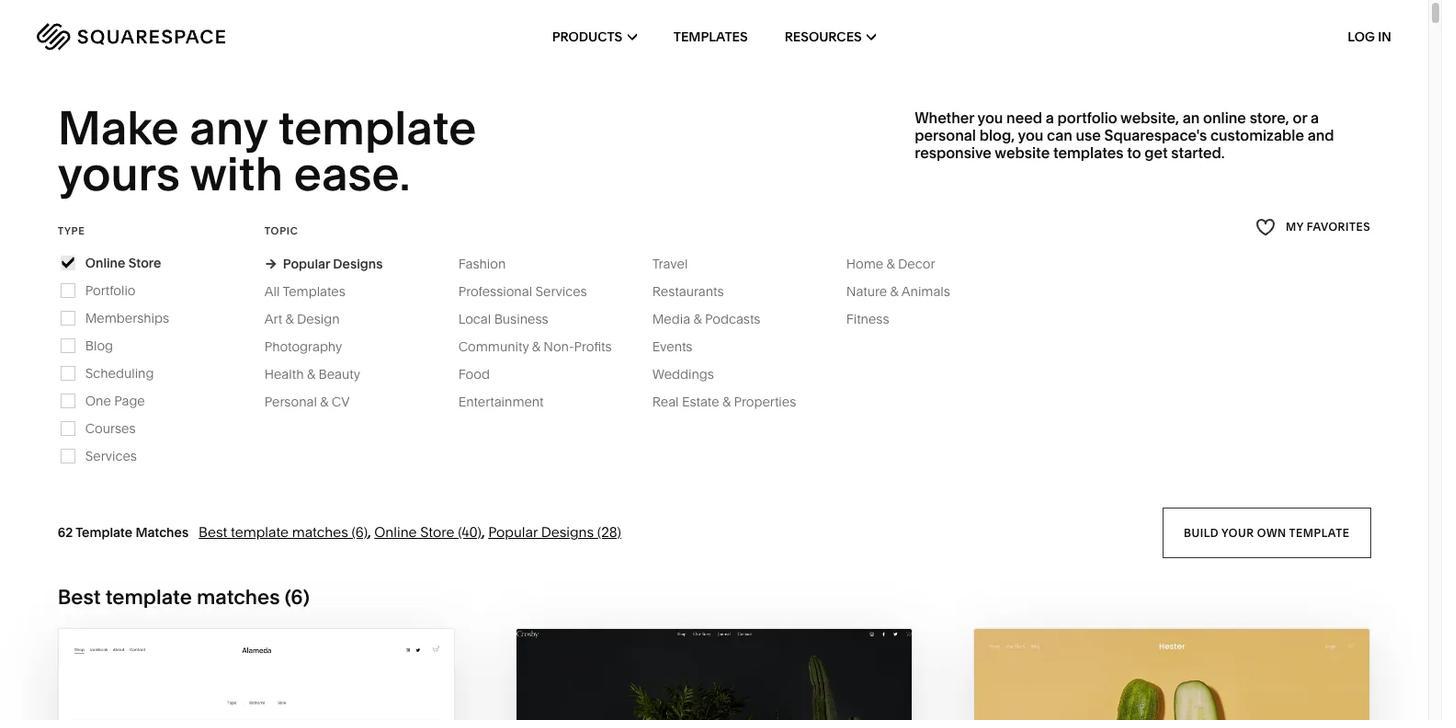 Task type: describe. For each thing, give the bounding box(es) containing it.
1 vertical spatial online
[[374, 523, 417, 541]]

topic
[[265, 224, 299, 237]]

weddings link
[[653, 366, 733, 382]]

professional services
[[459, 283, 587, 300]]

log
[[1348, 29, 1376, 45]]

local
[[459, 311, 491, 327]]

art
[[265, 311, 282, 327]]

& for decor
[[887, 255, 895, 272]]

best for best template matches (6) , online store (40) , popular designs (28)
[[199, 523, 227, 541]]

ease.
[[294, 146, 411, 203]]

food link
[[459, 366, 508, 382]]

0 vertical spatial designs
[[333, 255, 383, 272]]

website,
[[1121, 108, 1180, 127]]

& for cv
[[320, 393, 329, 410]]

whether
[[915, 108, 975, 127]]

1 horizontal spatial you
[[1018, 126, 1044, 144]]

0 vertical spatial popular
[[283, 255, 330, 272]]

crosby element
[[517, 629, 912, 720]]

1 a from the left
[[1046, 108, 1055, 127]]

make
[[58, 99, 179, 156]]

build
[[1184, 525, 1219, 539]]

2 a from the left
[[1311, 108, 1320, 127]]

need
[[1007, 108, 1043, 127]]

decor
[[898, 255, 936, 272]]

home
[[847, 255, 884, 272]]

community & non-profits
[[459, 338, 612, 355]]

restaurants
[[653, 283, 724, 300]]

home & decor
[[847, 255, 936, 272]]

fashion link
[[459, 255, 524, 272]]

matches for (
[[197, 585, 280, 609]]

resources
[[785, 29, 862, 45]]

with
[[190, 146, 283, 203]]

real estate & properties link
[[653, 393, 815, 410]]

online store
[[85, 255, 161, 271]]

alameda element
[[59, 629, 454, 720]]

type
[[58, 224, 85, 237]]

beauty
[[319, 366, 360, 382]]

& for podcasts
[[694, 311, 702, 327]]

fitness link
[[847, 311, 908, 327]]

products
[[552, 29, 623, 45]]

0 horizontal spatial store
[[128, 255, 161, 271]]

(6)
[[352, 523, 368, 541]]

(
[[285, 585, 291, 609]]

log             in link
[[1348, 29, 1392, 45]]

art & design
[[265, 311, 340, 327]]

crosby image
[[517, 629, 912, 720]]

all
[[265, 283, 280, 300]]

local business
[[459, 311, 549, 327]]

whether you need a portfolio website, an online store, or a personal blog, you can use squarespace's customizable and responsive website templates to get started.
[[915, 108, 1335, 162]]

fitness
[[847, 311, 890, 327]]

blog
[[85, 337, 113, 354]]

blog,
[[980, 126, 1015, 144]]

popular designs (28) link
[[488, 523, 621, 541]]

template
[[76, 524, 133, 541]]

templates link
[[674, 0, 748, 74]]

fashion
[[459, 255, 506, 272]]

website
[[995, 144, 1050, 162]]

popular designs
[[283, 255, 383, 272]]

real estate & properties
[[653, 393, 797, 410]]

non-
[[544, 338, 574, 355]]

0 horizontal spatial templates
[[283, 283, 346, 300]]

yours
[[58, 146, 180, 203]]

squarespace logo link
[[37, 23, 308, 51]]

health
[[265, 366, 304, 382]]

photography link
[[265, 338, 361, 355]]

events
[[653, 338, 693, 355]]

online store (40) link
[[374, 523, 482, 541]]

hester element
[[975, 629, 1370, 720]]

design
[[297, 311, 340, 327]]

memberships
[[85, 310, 169, 326]]

personal & cv link
[[265, 393, 368, 410]]

online
[[1204, 108, 1247, 127]]

alameda image
[[59, 629, 454, 720]]

1 vertical spatial popular
[[488, 523, 538, 541]]

customizable
[[1211, 126, 1305, 144]]

& right estate
[[723, 393, 731, 410]]

started.
[[1172, 144, 1225, 162]]

entertainment
[[459, 393, 544, 410]]

all templates
[[265, 283, 346, 300]]

portfolio
[[85, 282, 136, 299]]

favorites
[[1308, 220, 1371, 234]]

food
[[459, 366, 490, 382]]

& for beauty
[[307, 366, 315, 382]]

art & design link
[[265, 311, 358, 327]]

squarespace's
[[1105, 126, 1208, 144]]

& for non-
[[532, 338, 541, 355]]

(40)
[[458, 523, 482, 541]]

62 template matches
[[58, 524, 189, 541]]



Task type: locate. For each thing, give the bounding box(es) containing it.
local business link
[[459, 311, 567, 327]]

media & podcasts
[[653, 311, 761, 327]]

a right or
[[1311, 108, 1320, 127]]

personal
[[265, 393, 317, 410]]

resources button
[[785, 0, 877, 74]]

(28)
[[598, 523, 621, 541]]

weddings
[[653, 366, 714, 382]]

template
[[278, 99, 477, 156], [231, 523, 289, 541], [1290, 525, 1350, 539], [105, 585, 192, 609]]

can
[[1047, 126, 1073, 144]]

build your own template
[[1184, 525, 1350, 539]]

travel link
[[653, 255, 707, 272]]

template inside "make any template yours with ease."
[[278, 99, 477, 156]]

or
[[1293, 108, 1308, 127]]

template inside button
[[1290, 525, 1350, 539]]

, left online store (40) link
[[368, 523, 371, 541]]

1 horizontal spatial store
[[420, 523, 455, 541]]

profits
[[574, 338, 612, 355]]

properties
[[734, 393, 797, 410]]

nature & animals link
[[847, 283, 969, 300]]

popular right '(40)'
[[488, 523, 538, 541]]

)
[[303, 585, 310, 609]]

restaurants link
[[653, 283, 743, 300]]

real
[[653, 393, 679, 410]]

business
[[494, 311, 549, 327]]

designs up all templates link
[[333, 255, 383, 272]]

0 vertical spatial best
[[199, 523, 227, 541]]

1 vertical spatial services
[[85, 448, 137, 464]]

& right media
[[694, 311, 702, 327]]

travel
[[653, 255, 688, 272]]

1 vertical spatial matches
[[197, 585, 280, 609]]

make any template yours with ease.
[[58, 99, 486, 203]]

health & beauty link
[[265, 366, 379, 382]]

my
[[1287, 220, 1305, 234]]

0 horizontal spatial ,
[[368, 523, 371, 541]]

your
[[1222, 525, 1255, 539]]

& right the art
[[286, 311, 294, 327]]

log             in
[[1348, 29, 1392, 45]]

store up portfolio
[[128, 255, 161, 271]]

templates
[[674, 29, 748, 45], [283, 283, 346, 300]]

1 horizontal spatial templates
[[674, 29, 748, 45]]

nature & animals
[[847, 283, 951, 300]]

& for design
[[286, 311, 294, 327]]

get
[[1145, 144, 1168, 162]]

use
[[1076, 126, 1102, 144]]

in
[[1379, 29, 1392, 45]]

entertainment link
[[459, 393, 562, 410]]

1 horizontal spatial services
[[536, 283, 587, 300]]

squarespace logo image
[[37, 23, 225, 51]]

services down courses
[[85, 448, 137, 464]]

& for animals
[[891, 283, 899, 300]]

0 horizontal spatial matches
[[197, 585, 280, 609]]

online right (6) at the bottom of page
[[374, 523, 417, 541]]

health & beauty
[[265, 366, 360, 382]]

best template matches (6) link
[[199, 523, 368, 541]]

photography
[[265, 338, 342, 355]]

1 vertical spatial templates
[[283, 283, 346, 300]]

0 vertical spatial matches
[[292, 523, 348, 541]]

events link
[[653, 338, 711, 355]]

matches left (
[[197, 585, 280, 609]]

templates
[[1054, 144, 1124, 162]]

1 , from the left
[[368, 523, 371, 541]]

store left '(40)'
[[420, 523, 455, 541]]

you left can
[[1018, 126, 1044, 144]]

0 horizontal spatial a
[[1046, 108, 1055, 127]]

popular up "all templates"
[[283, 255, 330, 272]]

1 horizontal spatial ,
[[482, 523, 485, 541]]

matches
[[136, 524, 189, 541]]

, left popular designs (28) link
[[482, 523, 485, 541]]

6
[[291, 585, 303, 609]]

services up business
[[536, 283, 587, 300]]

professional
[[459, 283, 533, 300]]

a right the "need"
[[1046, 108, 1055, 127]]

best for best template matches ( 6 )
[[58, 585, 101, 609]]

0 horizontal spatial services
[[85, 448, 137, 464]]

podcasts
[[705, 311, 761, 327]]

0 vertical spatial templates
[[674, 29, 748, 45]]

matches for (6)
[[292, 523, 348, 541]]

online up portfolio
[[85, 255, 125, 271]]

1 horizontal spatial designs
[[541, 523, 594, 541]]

1 horizontal spatial matches
[[292, 523, 348, 541]]

my favorites link
[[1256, 215, 1371, 240]]

community
[[459, 338, 529, 355]]

1 horizontal spatial a
[[1311, 108, 1320, 127]]

services
[[536, 283, 587, 300], [85, 448, 137, 464]]

media & podcasts link
[[653, 311, 779, 327]]

community & non-profits link
[[459, 338, 630, 355]]

best
[[199, 523, 227, 541], [58, 585, 101, 609]]

hester image
[[975, 629, 1370, 720]]

personal
[[915, 126, 977, 144]]

0 vertical spatial online
[[85, 255, 125, 271]]

2 , from the left
[[482, 523, 485, 541]]

0 horizontal spatial best
[[58, 585, 101, 609]]

best right matches on the left bottom of the page
[[199, 523, 227, 541]]

and
[[1308, 126, 1335, 144]]

1 vertical spatial store
[[420, 523, 455, 541]]

online
[[85, 255, 125, 271], [374, 523, 417, 541]]

estate
[[682, 393, 720, 410]]

responsive
[[915, 144, 992, 162]]

0 vertical spatial services
[[536, 283, 587, 300]]

products button
[[552, 0, 637, 74]]

popular designs link
[[265, 255, 383, 272]]

1 horizontal spatial best
[[199, 523, 227, 541]]

best template matches ( 6 )
[[58, 585, 310, 609]]

0 horizontal spatial designs
[[333, 255, 383, 272]]

0 horizontal spatial online
[[85, 255, 125, 271]]

page
[[114, 392, 145, 409]]

store
[[128, 255, 161, 271], [420, 523, 455, 541]]

,
[[368, 523, 371, 541], [482, 523, 485, 541]]

cv
[[332, 393, 350, 410]]

own
[[1258, 525, 1287, 539]]

& right home
[[887, 255, 895, 272]]

1 vertical spatial best
[[58, 585, 101, 609]]

1 horizontal spatial online
[[374, 523, 417, 541]]

personal & cv
[[265, 393, 350, 410]]

portfolio
[[1058, 108, 1118, 127]]

1 vertical spatial designs
[[541, 523, 594, 541]]

& right health
[[307, 366, 315, 382]]

best down 62
[[58, 585, 101, 609]]

build your own template button
[[1163, 507, 1371, 558]]

0 vertical spatial store
[[128, 255, 161, 271]]

home & decor link
[[847, 255, 954, 272]]

you left the "need"
[[978, 108, 1004, 127]]

best template matches (6) , online store (40) , popular designs (28)
[[199, 523, 621, 541]]

designs
[[333, 255, 383, 272], [541, 523, 594, 541]]

matches
[[292, 523, 348, 541], [197, 585, 280, 609]]

designs left (28)
[[541, 523, 594, 541]]

my favorites
[[1287, 220, 1371, 234]]

1 horizontal spatial popular
[[488, 523, 538, 541]]

professional services link
[[459, 283, 606, 300]]

to
[[1128, 144, 1142, 162]]

None checkbox
[[61, 256, 74, 269]]

0 horizontal spatial popular
[[283, 255, 330, 272]]

& left cv
[[320, 393, 329, 410]]

& right nature
[[891, 283, 899, 300]]

0 horizontal spatial you
[[978, 108, 1004, 127]]

store,
[[1250, 108, 1290, 127]]

matches left (6) at the bottom of page
[[292, 523, 348, 541]]

one page
[[85, 392, 145, 409]]

& left non- on the top of the page
[[532, 338, 541, 355]]

a
[[1046, 108, 1055, 127], [1311, 108, 1320, 127]]



Task type: vqa. For each thing, say whether or not it's contained in the screenshot.
Laurie in the button
no



